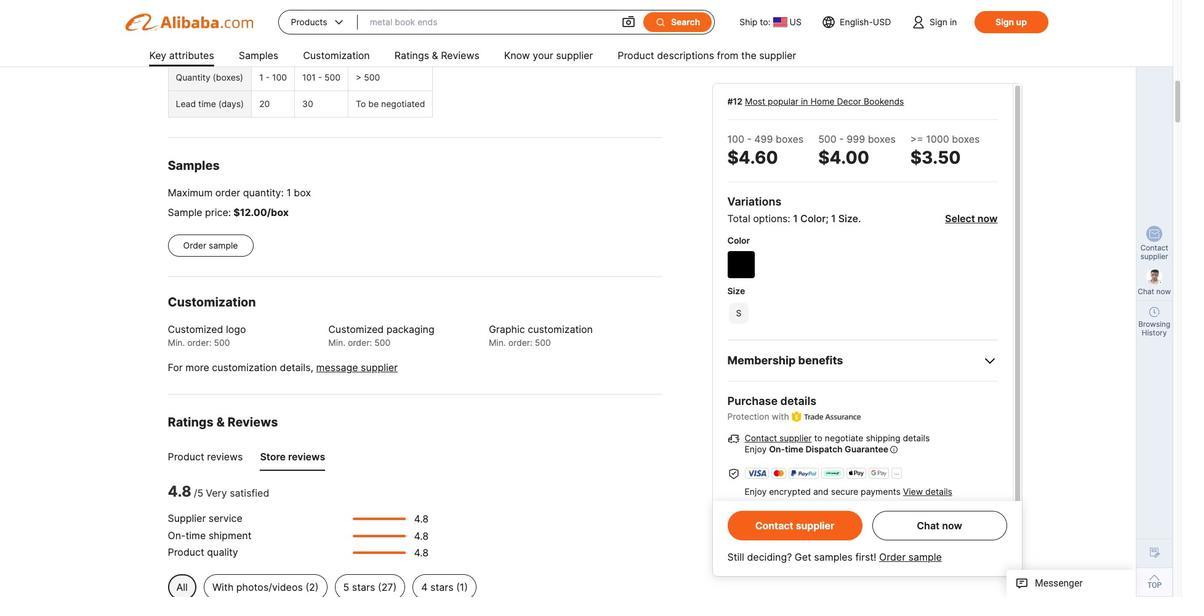 Task type: locate. For each thing, give the bounding box(es) containing it.
: inside "customized logo min. order : 500"
[[209, 338, 212, 348]]

/ down 'quantity:'
[[267, 207, 271, 219]]

order inside graphic customization min. order : 500
[[509, 338, 530, 348]]

box right 'quantity:'
[[294, 187, 311, 199]]

0 vertical spatial order
[[183, 240, 206, 251]]

color down total
[[728, 235, 750, 246]]

- inside 500 - 999 boxes $4.00
[[840, 133, 844, 145]]

2 enjoy from the top
[[745, 487, 767, 497]]

min. inside "customized logo min. order : 500"
[[168, 338, 185, 348]]

1 vertical spatial box
[[271, 207, 289, 219]]

1 vertical spatial chat
[[917, 520, 940, 532]]

chat now button
[[873, 511, 1007, 541]]

1 horizontal spatial on-
[[769, 444, 785, 455]]

ratings up negotiated
[[395, 49, 429, 62]]

price:
[[205, 207, 231, 219]]

details down eligible
[[744, 526, 771, 537]]

order down sample at the top
[[183, 240, 206, 251]]

boxes right 999
[[868, 133, 896, 145]]

stars right 4
[[431, 582, 454, 594]]

100
[[272, 72, 287, 83], [728, 133, 745, 145]]

0 vertical spatial samples
[[239, 49, 279, 62]]

boxes right 499
[[776, 133, 804, 145]]

decor
[[837, 96, 862, 107]]

now right receiving on the right bottom of page
[[943, 520, 963, 532]]

products.
[[935, 513, 974, 523]]

most
[[745, 96, 766, 107]]

details right shipping
[[903, 433, 930, 444]]

0 horizontal spatial &
[[216, 415, 225, 430]]

2 stars from the left
[[431, 582, 454, 594]]

product for product reviews
[[168, 451, 204, 463]]

1 horizontal spatial :
[[370, 338, 372, 348]]

- down samples link
[[266, 72, 270, 83]]

1 vertical spatial size
[[728, 286, 745, 296]]

0 vertical spatial 4.8 progress bar
[[353, 511, 445, 526]]

tab list
[[168, 443, 662, 471]]

time left (days)
[[198, 99, 216, 109]]

/ inside 4.8 / 5 very satisfied
[[194, 487, 197, 500]]

us
[[790, 17, 802, 27]]

0 horizontal spatial now
[[943, 520, 963, 532]]

0 vertical spatial lead
[[168, 37, 197, 51]]

0 vertical spatial customization
[[528, 324, 593, 336]]

customization up "customized logo min. order : 500"
[[168, 295, 256, 310]]

0 horizontal spatial box
[[271, 207, 289, 219]]

0 horizontal spatial /
[[194, 487, 197, 500]]

2 sign from the left
[[996, 17, 1015, 27]]

order up message supplier link
[[348, 338, 370, 348]]

500 - 999 boxes $4.00
[[819, 133, 896, 168]]

0 vertical spatial product
[[618, 49, 655, 62]]

box for sample price: $12.00 / box
[[271, 207, 289, 219]]

stars left (27)
[[352, 582, 375, 594]]

order up more
[[187, 338, 209, 348]]

supplier
[[556, 49, 593, 62], [760, 49, 797, 62], [1141, 252, 1169, 261], [361, 362, 398, 374], [780, 433, 812, 444], [796, 520, 835, 532]]

- right 101
[[318, 72, 322, 83]]

satisfied
[[230, 487, 269, 500]]

1 vertical spatial in
[[801, 96, 808, 107]]

stars for 4
[[431, 582, 454, 594]]

5 inside 4.8 / 5 very satisfied
[[197, 487, 203, 500]]

0 vertical spatial ratings & reviews
[[395, 49, 480, 62]]

2 vertical spatial product
[[168, 547, 204, 559]]

0 vertical spatial size
[[839, 213, 859, 225]]

order for customized logo
[[187, 338, 209, 348]]

boxes for $4.00
[[868, 133, 896, 145]]

1 horizontal spatial now
[[978, 213, 998, 225]]

1 horizontal spatial color
[[801, 213, 826, 225]]

(27)
[[378, 582, 397, 594]]

attributes
[[169, 49, 214, 62]]

2 customized from the left
[[328, 324, 384, 336]]

get
[[795, 551, 812, 564]]

0 vertical spatial &
[[432, 49, 438, 62]]

1 vertical spatial ratings & reviews
[[168, 415, 278, 430]]

boxes
[[776, 133, 804, 145], [868, 133, 896, 145], [952, 133, 980, 145]]

on-
[[769, 444, 785, 455], [168, 530, 186, 542]]

1 vertical spatial view
[[976, 513, 996, 523]]

order right "first!"
[[880, 551, 906, 564]]

0 horizontal spatial min.
[[168, 338, 185, 348]]

lead
[[168, 37, 197, 51], [176, 99, 196, 109]]

samples up 1 - 100
[[239, 49, 279, 62]]

enjoy down protection with
[[745, 444, 767, 455]]

1 horizontal spatial ratings
[[395, 49, 429, 62]]

refunds
[[789, 513, 821, 523]]

2 min. from the left
[[328, 338, 346, 348]]

view right products.
[[976, 513, 996, 523]]

size right ;
[[839, 213, 859, 225]]

select now link
[[946, 213, 998, 225]]

product down the on-time shipment on the bottom left
[[168, 547, 204, 559]]

most popular in  home decor bookends link
[[745, 96, 904, 107]]

1 vertical spatial enjoy
[[745, 487, 767, 497]]

1 horizontal spatial stars
[[431, 582, 454, 594]]

more
[[186, 362, 209, 374]]

sign right 'usd'
[[930, 17, 948, 27]]

order inside customized packaging min. order : 500
[[348, 338, 370, 348]]

0 horizontal spatial 5
[[197, 487, 203, 500]]

0 vertical spatial ratings
[[395, 49, 429, 62]]

0 vertical spatial contact
[[1141, 243, 1169, 253]]

#12
[[728, 96, 743, 107]]

0 vertical spatial contact supplier
[[1141, 243, 1169, 261]]

details inside view details
[[744, 526, 771, 537]]

time for lead time (days)
[[198, 99, 216, 109]]

$3.50
[[911, 147, 961, 168]]

1 horizontal spatial customized
[[328, 324, 384, 336]]

30 left days on the right bottom of the page
[[850, 513, 861, 523]]

sample down chat now 'button'
[[909, 551, 942, 564]]

on-time shipment
[[168, 530, 252, 542]]

prompt image
[[891, 444, 898, 456]]

1 horizontal spatial customization
[[303, 49, 370, 62]]

1 reviews from the left
[[207, 451, 243, 463]]

to be negotiated
[[356, 99, 425, 109]]

5 right (2)
[[343, 582, 349, 594]]

4.8 for supplier service
[[414, 513, 429, 525]]

1 customized from the left
[[168, 324, 223, 336]]

30 down 101
[[302, 99, 313, 109]]

sample
[[168, 207, 202, 219]]

1 vertical spatial now
[[1157, 287, 1172, 296]]

3 boxes from the left
[[952, 133, 980, 145]]

$4.60
[[728, 147, 778, 168]]

- inside 100 - 499 boxes $4.60
[[747, 133, 752, 145]]

samples link
[[239, 44, 279, 69]]

know
[[504, 49, 530, 62]]

reviews
[[207, 451, 243, 463], [288, 451, 325, 463]]

samples
[[239, 49, 279, 62], [168, 159, 220, 173]]

0 horizontal spatial samples
[[168, 159, 220, 173]]

deciding?
[[747, 551, 792, 564]]

view up receiving on the right bottom of page
[[903, 487, 923, 497]]

100 up $4.60
[[728, 133, 745, 145]]

1 horizontal spatial reviews
[[441, 49, 480, 62]]

view inside view details
[[976, 513, 996, 523]]

details up with at the bottom right
[[781, 395, 817, 408]]

lead for lead time (days)
[[176, 99, 196, 109]]

color right options:
[[801, 213, 826, 225]]

0 vertical spatial chat
[[1138, 287, 1155, 296]]

lead right key
[[168, 37, 197, 51]]

store reviews
[[260, 451, 325, 463]]

details,
[[280, 362, 314, 374]]

customized up message supplier link
[[328, 324, 384, 336]]

1 horizontal spatial sign
[[996, 17, 1015, 27]]

4.8 progress bar for supplier service
[[353, 511, 445, 526]]

2 vertical spatial now
[[943, 520, 963, 532]]

4.8 progress bar
[[353, 511, 445, 526], [353, 529, 445, 543], [353, 546, 445, 560]]

0 horizontal spatial customization
[[212, 362, 277, 374]]

1 vertical spatial order
[[880, 551, 906, 564]]

1 enjoy from the top
[[745, 444, 767, 455]]

in left sign up
[[950, 17, 958, 27]]

0 horizontal spatial in
[[801, 96, 808, 107]]

1 horizontal spatial sample
[[909, 551, 942, 564]]

order for graphic customization
[[509, 338, 530, 348]]

4.8 progress bar for product quality
[[353, 546, 445, 560]]

supplier inside button
[[796, 520, 835, 532]]

1 stars from the left
[[352, 582, 375, 594]]

supplier
[[168, 513, 206, 525]]

min. up for
[[168, 338, 185, 348]]

time
[[200, 37, 227, 51], [198, 99, 216, 109], [785, 444, 804, 455], [186, 530, 206, 542]]

order inside "customized logo min. order : 500"
[[187, 338, 209, 348]]

1 vertical spatial lead
[[176, 99, 196, 109]]

1 horizontal spatial /
[[267, 207, 271, 219]]

select
[[946, 213, 976, 225]]

: inside customized packaging min. order : 500
[[370, 338, 372, 348]]

- left 499
[[747, 133, 752, 145]]

2 horizontal spatial now
[[1157, 287, 1172, 296]]

membership benefits
[[728, 354, 844, 367]]

lead time
[[168, 37, 227, 51]]

customization down logo
[[212, 362, 277, 374]]

1000
[[927, 133, 950, 145]]

1 vertical spatial chat now
[[917, 520, 963, 532]]

on- down with at the bottom right
[[769, 444, 785, 455]]

0 horizontal spatial 30
[[302, 99, 313, 109]]

0 vertical spatial box
[[294, 187, 311, 199]]

4.8 progress bar for on-time shipment
[[353, 529, 445, 543]]

details
[[781, 395, 817, 408], [903, 433, 930, 444], [926, 487, 953, 497], [744, 526, 771, 537]]

stars
[[352, 582, 375, 594], [431, 582, 454, 594]]

english-
[[840, 17, 873, 27]]

boxes inside 500 - 999 boxes $4.00
[[868, 133, 896, 145]]

>= 1000 boxes $3.50
[[911, 133, 980, 168]]

customization inside graphic customization min. order : 500
[[528, 324, 593, 336]]

ratings & reviews up negotiated
[[395, 49, 480, 62]]

on- down supplier
[[168, 530, 186, 542]]

quantity (boxes)
[[176, 72, 243, 83]]

20
[[259, 99, 270, 109]]

the
[[742, 49, 757, 62]]

samples up maximum
[[168, 159, 220, 173]]

2 vertical spatial contact
[[756, 520, 794, 532]]

: for packaging
[[370, 338, 372, 348]]

options:
[[753, 213, 791, 225]]

reviews right store on the left bottom
[[288, 451, 325, 463]]

0 vertical spatial 30
[[302, 99, 313, 109]]

customized up more
[[168, 324, 223, 336]]

0 vertical spatial 5
[[197, 487, 203, 500]]

- for 500 - 999 boxes $4.00
[[840, 133, 844, 145]]

1 4.8 progress bar from the top
[[353, 511, 445, 526]]

sign up
[[996, 17, 1027, 27]]

enjoy
[[745, 444, 767, 455], [745, 487, 767, 497]]

boxes inside 100 - 499 boxes $4.60
[[776, 133, 804, 145]]

now up browsing
[[1157, 287, 1172, 296]]

order sample
[[183, 240, 238, 251]]

0 horizontal spatial view
[[903, 487, 923, 497]]

500 inside customized packaging min. order : 500
[[375, 338, 391, 348]]

order down the graphic
[[509, 338, 530, 348]]

2 horizontal spatial :
[[530, 338, 533, 348]]

product down 
[[618, 49, 655, 62]]

0 horizontal spatial customized
[[168, 324, 223, 336]]

0 vertical spatial now
[[978, 213, 998, 225]]

1 horizontal spatial 100
[[728, 133, 745, 145]]

min. inside customized packaging min. order : 500
[[328, 338, 346, 348]]

bookends
[[864, 96, 904, 107]]

chat inside 'button'
[[917, 520, 940, 532]]

contact supplier
[[1141, 243, 1169, 261], [756, 520, 835, 532]]

product up 4.8 / 5 very satisfied
[[168, 451, 204, 463]]

sign
[[930, 17, 948, 27], [996, 17, 1015, 27]]

min. inside graphic customization min. order : 500
[[489, 338, 506, 348]]

3 : from the left
[[530, 338, 533, 348]]

ratings & reviews link
[[395, 44, 480, 69]]

100 left 101
[[272, 72, 287, 83]]

contact supplier inside button
[[756, 520, 835, 532]]

chat now up order sample link
[[917, 520, 963, 532]]

benefits
[[799, 354, 844, 367]]

(days)
[[218, 99, 244, 109]]

size up s
[[728, 286, 745, 296]]

enjoy up eligible
[[745, 487, 767, 497]]

0 horizontal spatial :
[[209, 338, 212, 348]]

2 reviews from the left
[[288, 451, 325, 463]]

1 horizontal spatial &
[[432, 49, 438, 62]]

receiving
[[896, 513, 933, 523]]

ship
[[740, 17, 758, 27]]

0 horizontal spatial ratings
[[168, 415, 214, 430]]

details up products.
[[926, 487, 953, 497]]

1
[[259, 72, 263, 83], [287, 187, 291, 199], [794, 213, 798, 225], [831, 213, 836, 225]]

customization link
[[303, 44, 370, 69]]

3 4.8 progress bar from the top
[[353, 546, 445, 560]]

ratings inside ratings & reviews link
[[395, 49, 429, 62]]

0 vertical spatial customization
[[303, 49, 370, 62]]

1 vertical spatial customization
[[168, 295, 256, 310]]

order up sample price: $12.00 / box
[[215, 187, 240, 199]]

1 sign from the left
[[930, 17, 948, 27]]

lead time (days)
[[176, 99, 244, 109]]

2 4.8 progress bar from the top
[[353, 529, 445, 543]]

5 left the very
[[197, 487, 203, 500]]

reviews up 4.8 / 5 very satisfied
[[207, 451, 243, 463]]

- for 100 - 499 boxes $4.60
[[747, 133, 752, 145]]

0 horizontal spatial sign
[[930, 17, 948, 27]]

customized inside customized packaging min. order : 500
[[328, 324, 384, 336]]

2 boxes from the left
[[868, 133, 896, 145]]

box
[[294, 187, 311, 199], [271, 207, 289, 219]]

chat up browsing
[[1138, 287, 1155, 296]]

(boxes)
[[213, 72, 243, 83]]

500
[[325, 72, 341, 83], [364, 72, 380, 83], [819, 133, 837, 145], [214, 338, 230, 348], [375, 338, 391, 348], [535, 338, 551, 348]]

order
[[183, 240, 206, 251], [880, 551, 906, 564]]

time up 'quantity (boxes)'
[[200, 37, 227, 51]]

ratings & reviews up "product reviews"
[[168, 415, 278, 430]]

1 vertical spatial contact supplier
[[756, 520, 835, 532]]

2 horizontal spatial boxes
[[952, 133, 980, 145]]

to
[[356, 99, 366, 109]]

enjoy for enjoy on-time dispatch guarantee
[[745, 444, 767, 455]]

0 vertical spatial in
[[950, 17, 958, 27]]

3 min. from the left
[[489, 338, 506, 348]]

ratings up "product reviews"
[[168, 415, 214, 430]]

box for maximum order quantity: 1 box
[[294, 187, 311, 199]]

: inside graphic customization min. order : 500
[[530, 338, 533, 348]]

min. down the graphic
[[489, 338, 506, 348]]

500 inside "customized logo min. order : 500"
[[214, 338, 230, 348]]

$4.00
[[819, 147, 870, 168]]

box down 'quantity:'
[[271, 207, 289, 219]]

1 horizontal spatial size
[[839, 213, 859, 225]]

1 : from the left
[[209, 338, 212, 348]]

1 horizontal spatial 5
[[343, 582, 349, 594]]

customization right the graphic
[[528, 324, 593, 336]]

0 horizontal spatial size
[[728, 286, 745, 296]]

1 vertical spatial 4.8 progress bar
[[353, 529, 445, 543]]

time up product quality on the left bottom
[[186, 530, 206, 542]]

min.
[[168, 338, 185, 348], [328, 338, 346, 348], [489, 338, 506, 348]]

2 : from the left
[[370, 338, 372, 348]]

0 vertical spatial 100
[[272, 72, 287, 83]]

reviews
[[441, 49, 480, 62], [228, 415, 278, 430]]

chat up order sample link
[[917, 520, 940, 532]]

order for customized packaging
[[348, 338, 370, 348]]

(2)
[[306, 582, 319, 594]]

1 vertical spatial on-
[[168, 530, 186, 542]]

membership
[[728, 354, 796, 367]]

shipment
[[209, 530, 252, 542]]

> 500
[[356, 72, 380, 83]]

1 horizontal spatial 30
[[850, 513, 861, 523]]

0 horizontal spatial chat now
[[917, 520, 963, 532]]

1 vertical spatial /
[[194, 487, 197, 500]]

/ left the very
[[194, 487, 197, 500]]

in left home
[[801, 96, 808, 107]]

reviews down metal book ends text field
[[441, 49, 480, 62]]

reviews up store on the left bottom
[[228, 415, 278, 430]]

1 right ;
[[831, 213, 836, 225]]

sign left the up
[[996, 17, 1015, 27]]

0 horizontal spatial reviews
[[207, 451, 243, 463]]

customized inside "customized logo min. order : 500"
[[168, 324, 223, 336]]

product for product descriptions from the supplier
[[618, 49, 655, 62]]

now right select
[[978, 213, 998, 225]]

0 vertical spatial /
[[267, 207, 271, 219]]

1 horizontal spatial view
[[976, 513, 996, 523]]

100 inside 100 - 499 boxes $4.60
[[728, 133, 745, 145]]

boxes right 1000
[[952, 133, 980, 145]]

1 min. from the left
[[168, 338, 185, 348]]

1 horizontal spatial chat
[[1138, 287, 1155, 296]]

500 inside 500 - 999 boxes $4.00
[[819, 133, 837, 145]]

stars for 5
[[352, 582, 375, 594]]

customized
[[168, 324, 223, 336], [328, 324, 384, 336]]

chat now up browsing
[[1138, 287, 1172, 296]]

1 horizontal spatial box
[[294, 187, 311, 199]]

to
[[815, 433, 823, 444]]

lead down quantity on the top left of the page
[[176, 99, 196, 109]]

customization up 101 - 500
[[303, 49, 370, 62]]

1 boxes from the left
[[776, 133, 804, 145]]

min. up message
[[328, 338, 346, 348]]

1 horizontal spatial order
[[880, 551, 906, 564]]

- left 999
[[840, 133, 844, 145]]

2 horizontal spatial min.
[[489, 338, 506, 348]]

sample down sample price: $12.00 / box
[[209, 240, 238, 251]]

-
[[266, 72, 270, 83], [318, 72, 322, 83], [747, 133, 752, 145], [840, 133, 844, 145]]

1 vertical spatial product
[[168, 451, 204, 463]]



Task type: vqa. For each thing, say whether or not it's contained in the screenshot.
the 500 inside the customized logo min. order : 500
yes



Task type: describe. For each thing, give the bounding box(es) containing it.
4.8 for on-time shipment
[[414, 530, 429, 542]]

: for customization
[[530, 338, 533, 348]]

product reviews
[[168, 451, 243, 463]]

boxes inside the >= 1000 boxes $3.50
[[952, 133, 980, 145]]

english-usd
[[840, 17, 891, 27]]

metal book ends text field
[[370, 11, 609, 33]]

enjoy on-time dispatch guarantee
[[745, 444, 889, 455]]

1 vertical spatial 5
[[343, 582, 349, 594]]

purchase
[[728, 395, 778, 408]]

home
[[811, 96, 835, 107]]

0 vertical spatial view
[[903, 487, 923, 497]]

min. for customized logo
[[168, 338, 185, 348]]

 search
[[655, 17, 700, 28]]

sample inside button
[[209, 240, 238, 251]]

product for product quality
[[168, 547, 204, 559]]

packaging
[[387, 324, 435, 336]]

contact supplier button
[[728, 511, 863, 541]]

0 horizontal spatial ratings & reviews
[[168, 415, 278, 430]]

with
[[772, 411, 790, 422]]

min. for customized packaging
[[328, 338, 346, 348]]

: for logo
[[209, 338, 212, 348]]

0 horizontal spatial color
[[728, 235, 750, 246]]

shipping
[[866, 433, 901, 444]]

ship to:
[[740, 17, 771, 27]]

quantity
[[176, 72, 210, 83]]

100 - 499 boxes $4.60
[[728, 133, 804, 168]]


[[622, 15, 636, 30]]

order sample link
[[880, 551, 942, 564]]

1 vertical spatial sample
[[909, 551, 942, 564]]

(1)
[[456, 582, 468, 594]]

- for 1 - 100
[[266, 72, 270, 83]]

dispatch
[[806, 444, 843, 455]]

graphic customization min. order : 500
[[489, 324, 593, 348]]

sign for sign in
[[930, 17, 948, 27]]

1 right 'quantity:'
[[287, 187, 291, 199]]

min. for graphic customization
[[489, 338, 506, 348]]

sample price: $12.00 / box
[[168, 207, 289, 219]]

payments
[[861, 487, 901, 497]]

maximum
[[168, 187, 213, 199]]

tab list containing product reviews
[[168, 443, 662, 471]]


[[332, 16, 345, 28]]

maximum order quantity: 1 box
[[168, 187, 311, 199]]

store
[[260, 451, 286, 463]]

>=
[[911, 133, 924, 145]]

know your supplier link
[[504, 44, 593, 69]]

first!
[[856, 551, 877, 564]]

protection with
[[728, 411, 790, 422]]

with
[[212, 582, 234, 594]]

1 vertical spatial reviews
[[228, 415, 278, 430]]

time for lead time
[[200, 37, 227, 51]]

4.8 / 5 very satisfied
[[168, 483, 269, 501]]

4
[[421, 582, 428, 594]]

message
[[316, 362, 358, 374]]

1 vertical spatial contact
[[745, 433, 777, 444]]

eligible
[[744, 513, 773, 523]]

1 down samples link
[[259, 72, 263, 83]]

1 vertical spatial 30
[[850, 513, 861, 523]]

customized for customized packaging
[[328, 324, 384, 336]]

customized packaging min. order : 500
[[328, 324, 435, 348]]

1 horizontal spatial ratings & reviews
[[395, 49, 480, 62]]

still deciding? get samples first! order sample
[[728, 551, 942, 564]]

1 vertical spatial &
[[216, 415, 225, 430]]

boxes for $4.60
[[776, 133, 804, 145]]

encrypted
[[769, 487, 811, 497]]

days
[[863, 513, 883, 523]]

photos/videos
[[236, 582, 303, 594]]

499
[[755, 133, 773, 145]]

1 - 100
[[259, 72, 287, 83]]

0 horizontal spatial customization
[[168, 295, 256, 310]]

select now
[[946, 213, 998, 225]]

1 vertical spatial ratings
[[168, 415, 214, 430]]

customized for customized logo
[[168, 324, 223, 336]]

quantity:
[[243, 187, 284, 199]]

lead for lead time
[[168, 37, 197, 51]]

for
[[776, 513, 787, 523]]

reviews for store reviews
[[288, 451, 325, 463]]

product descriptions from the supplier
[[618, 49, 797, 62]]

still
[[728, 551, 745, 564]]

now inside chat now 'button'
[[943, 520, 963, 532]]

contact inside button
[[756, 520, 794, 532]]

5 stars (27)
[[343, 582, 397, 594]]

$12.00
[[234, 207, 267, 219]]

secure
[[831, 487, 859, 497]]

0 vertical spatial color
[[801, 213, 826, 225]]

usd
[[873, 17, 891, 27]]

guarantee
[[845, 444, 889, 455]]

1 right options:
[[794, 213, 798, 225]]

up
[[1017, 17, 1027, 27]]

0 vertical spatial reviews
[[441, 49, 480, 62]]

chat now inside 'button'
[[917, 520, 963, 532]]

enjoy encrypted and secure payments view details
[[745, 487, 953, 497]]

within
[[823, 513, 848, 523]]

1 horizontal spatial in
[[950, 17, 958, 27]]

quality
[[207, 547, 238, 559]]

4 stars (1)
[[421, 582, 468, 594]]

time left dispatch
[[785, 444, 804, 455]]

order sample button
[[168, 235, 253, 257]]

contact supplier to negotiate shipping details
[[745, 433, 930, 444]]

logo
[[226, 324, 246, 336]]

4.8 for product quality
[[414, 547, 429, 559]]

very
[[206, 487, 227, 500]]

0 horizontal spatial on-
[[168, 530, 186, 542]]

all
[[176, 582, 188, 594]]

enjoy for enjoy encrypted and secure payments view details
[[745, 487, 767, 497]]

be
[[368, 99, 379, 109]]

protection
[[728, 411, 770, 422]]

& inside ratings & reviews link
[[432, 49, 438, 62]]

eligible for refunds within 30 days of receiving products.
[[744, 513, 974, 523]]

0 vertical spatial chat now
[[1138, 287, 1172, 296]]

- for 101 - 500
[[318, 72, 322, 83]]

1 vertical spatial samples
[[168, 159, 220, 173]]

reviews for product reviews
[[207, 451, 243, 463]]

.
[[859, 213, 861, 225]]

1 horizontal spatial samples
[[239, 49, 279, 62]]

;
[[826, 213, 829, 225]]

to:
[[760, 17, 771, 27]]

time for on-time shipment
[[186, 530, 206, 542]]

sign for sign up
[[996, 17, 1015, 27]]

order inside button
[[183, 240, 206, 251]]

of
[[885, 513, 893, 523]]

products
[[291, 17, 327, 27]]

popular
[[768, 96, 799, 107]]

message supplier link
[[316, 362, 398, 374]]

500 inside graphic customization min. order : 500
[[535, 338, 551, 348]]

supplier service
[[168, 513, 243, 525]]

descriptions
[[657, 49, 715, 62]]

1 horizontal spatial contact supplier
[[1141, 243, 1169, 261]]



